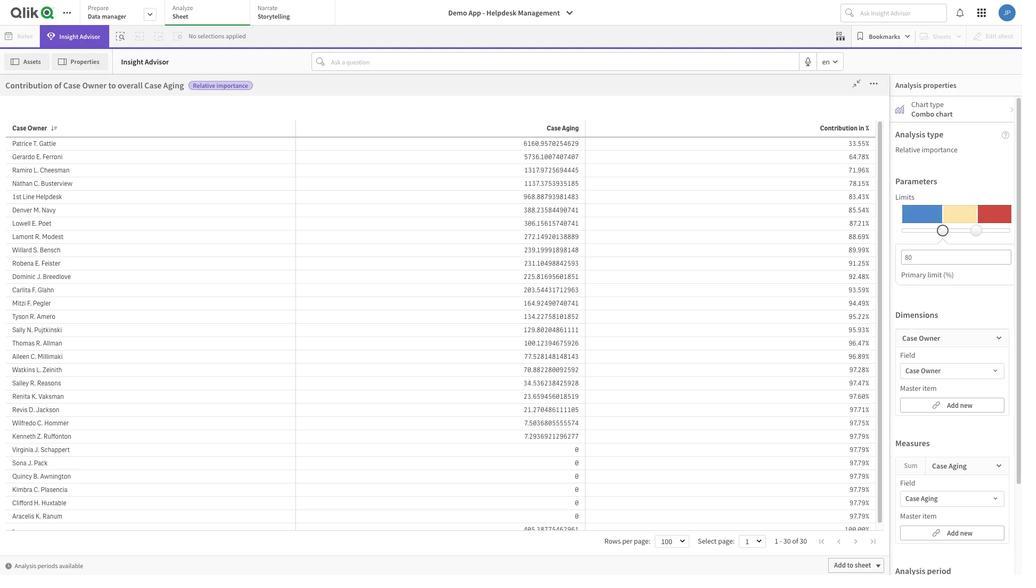 Task type: describe. For each thing, give the bounding box(es) containing it.
c. for 77.528148148143
[[31, 353, 36, 361]]

priority for 203
[[798, 75, 872, 105]]

case duration time menu item
[[55, 246, 152, 267]]

2 vertical spatial small image
[[5, 563, 12, 569]]

1137.3753935185
[[525, 179, 579, 188]]

mutual
[[292, 427, 311, 435]]

cases inside high priority cases 72
[[206, 75, 267, 105]]

medium priority cases 142
[[394, 75, 620, 160]]

239.19991898148
[[524, 246, 579, 255]]

1 fields button from the left
[[0, 75, 54, 108]]

1 - 30 of 30
[[775, 537, 807, 546]]

true for clifford h. huxtable
[[656, 303, 670, 312]]

m. inside showing 31 rows and 3 columns. use arrow keys to navigate in table cells and tab to move to pagination controls. for the full range of keyboard navigation, see the documentation. element
[[33, 206, 40, 215]]

management
[[518, 8, 560, 18]]

97.79% for huxtable
[[850, 499, 870, 508]]

time inside case duration time menu item
[[105, 251, 121, 261]]

arrow down image
[[991, 493, 1001, 505]]

demo
[[448, 8, 467, 18]]

more image
[[866, 78, 883, 89]]

%ownerid button
[[55, 145, 132, 154]]

1 page from the left
[[634, 537, 649, 546]]

field for case aging
[[901, 478, 916, 488]]

e. for 231.10498842593
[[35, 259, 40, 268]]

case owner inside case owner menu item
[[60, 294, 97, 303]]

7.2936921296277
[[525, 432, 579, 441]]

properties
[[71, 57, 99, 65]]

cases inside open cases vs duration * bubble size represents number of high priority open cases
[[28, 167, 51, 178]]

mutual information
[[292, 427, 345, 435]]

type for chart
[[931, 100, 944, 109]]

per
[[623, 537, 633, 546]]

case record type
[[60, 336, 115, 346]]

group
[[99, 315, 118, 325]]

limit
[[928, 270, 942, 280]]

search image
[[692, 210, 699, 220]]

pack inside grid
[[731, 266, 746, 275]]

95.93%
[[849, 326, 870, 334]]

case created date button
[[55, 230, 132, 239]]

kenneth
[[12, 432, 36, 441]]

case timetable
[[60, 358, 108, 367]]

add new button for aging
[[901, 526, 1005, 541]]

1 vertical spatial relative importance
[[896, 145, 958, 154]]

by for case
[[459, 164, 468, 174]]

millimaki inside showing 31 rows and 3 columns. use arrow keys to navigate in table cells and tab to move to pagination controls. for the full range of keyboard navigation, see the documentation. element
[[38, 353, 63, 361]]

Ask Insight Advisor text field
[[859, 4, 947, 21]]

date for case created date
[[102, 230, 117, 239]]

breedlove
[[43, 273, 71, 281]]

number for number of new cases
[[60, 549, 86, 559]]

reasons inside showing 31 rows and 3 columns. use arrow keys to navigate in table cells and tab to move to pagination controls. for the full range of keyboard navigation, see the documentation. element
[[37, 379, 61, 388]]

helpdesk inside showing 31 rows and 3 columns. use arrow keys to navigate in table cells and tab to move to pagination controls. for the full range of keyboard navigation, see the documentation. element
[[36, 193, 62, 201]]

poet inside grid
[[736, 377, 750, 386]]

denver inside showing 31 rows and 3 columns. use arrow keys to navigate in table cells and tab to move to pagination controls. for the full range of keyboard navigation, see the documentation. element
[[12, 206, 32, 215]]

priority
[[145, 178, 170, 189]]

huxtable inside showing 31 rows and 3 columns. use arrow keys to navigate in table cells and tab to move to pagination controls. for the full range of keyboard navigation, see the documentation. element
[[41, 499, 66, 508]]

cancel
[[851, 87, 872, 96]]

by for priority
[[473, 167, 482, 178]]

0 horizontal spatial contribution
[[5, 80, 52, 91]]

owner inside showing 31 rows and 3 columns. use arrow keys to navigate in table cells and tab to move to pagination controls. for the full range of keyboard navigation, see the documentation. element
[[28, 124, 47, 133]]

l. for zeinith
[[36, 366, 41, 374]]

sona inside grid
[[707, 266, 723, 275]]

add to sheet for values
[[809, 387, 846, 396]]

aileen inside grid
[[707, 328, 726, 337]]

7.5036805555574
[[525, 419, 579, 428]]

number of new cases menu item
[[55, 544, 152, 565]]

master item for case owner
[[901, 383, 937, 393]]

0 vertical spatial contribution of case owner to overall case aging
[[5, 80, 184, 91]]

lamont r. modest inside showing 31 rows and 3 columns. use arrow keys to navigate in table cells and tab to move to pagination controls. for the full range of keyboard navigation, see the documentation. element
[[12, 233, 63, 241]]

case is closed menu item
[[55, 267, 152, 288]]

0 vertical spatial case aging button
[[533, 122, 583, 135]]

add new button for owner
[[901, 398, 1005, 413]]

203
[[806, 105, 882, 160]]

watkins l. zeinith
[[12, 366, 62, 374]]

sheet for contribution of case owner to overall case aging
[[360, 387, 376, 396]]

periods for values
[[685, 388, 705, 396]]

1 vertical spatial time
[[117, 447, 136, 459]]

contribution in % button
[[807, 122, 874, 135]]

97.79% for ruffonton
[[850, 432, 870, 441]]

modest inside showing 31 rows and 3 columns. use arrow keys to navigate in table cells and tab to move to pagination controls. for the full range of keyboard navigation, see the documentation. element
[[42, 233, 63, 241]]

amero
[[37, 313, 55, 321]]

1st
[[12, 193, 21, 201]]

true for lamont r. modest
[[656, 291, 670, 300]]

case owner inside grid
[[707, 214, 744, 223]]

demo app - helpdesk management button
[[442, 4, 580, 21]]

closed inside number of closed cases "menu item"
[[95, 528, 116, 538]]

r. for 134.22758101852
[[30, 313, 36, 321]]

lowell inside grid
[[707, 377, 727, 386]]

tab list containing prepare
[[80, 0, 339, 27]]

denver inside grid
[[707, 254, 729, 263]]

97.79% for plasencia
[[850, 486, 870, 494]]

parameters
[[896, 176, 938, 186]]

number for number of closed cases
[[60, 528, 86, 538]]

97.60%
[[850, 393, 870, 401]]

Search assets text field
[[55, 76, 160, 95]]

link image
[[932, 527, 941, 539]]

203.54431712963
[[524, 286, 579, 295]]

case timetable rank menu item
[[55, 373, 152, 395]]

importance for exit full screen image
[[217, 81, 248, 89]]

open & resolved cases over time
[[5, 447, 136, 459]]

aging inside case aging menu item
[[77, 166, 94, 176]]

lowell inside showing 31 rows and 3 columns. use arrow keys to navigate in table cells and tab to move to pagination controls. for the full range of keyboard navigation, see the documentation. element
[[12, 219, 31, 228]]

0 for schappert
[[575, 446, 579, 454]]

denver m. navy inside grid
[[707, 254, 754, 263]]

clifford inside showing 31 rows and 3 columns. use arrow keys to navigate in table cells and tab to move to pagination controls. for the full range of keyboard navigation, see the documentation. element
[[12, 499, 33, 508]]

97.79% for awnington
[[850, 472, 870, 481]]

medium
[[394, 75, 476, 105]]

m. inside grid
[[730, 254, 738, 263]]

2 horizontal spatial relative
[[896, 145, 921, 154]]

case_date_key menu item
[[55, 395, 152, 416]]

type for analysis
[[928, 129, 944, 140]]

0 horizontal spatial overall
[[118, 80, 143, 91]]

bubble
[[11, 178, 35, 189]]

%caseid menu item
[[55, 118, 152, 139]]

available for contribution of case owner to overall case aging
[[237, 388, 261, 396]]

1 vertical spatial small image
[[997, 335, 1003, 341]]

sum
[[905, 461, 918, 470]]

rank
[[109, 379, 125, 389]]

contribution inside button
[[820, 124, 858, 133]]

89.99%
[[849, 246, 870, 255]]

0 for plasencia
[[575, 486, 579, 494]]

true for robena e. feister
[[656, 315, 670, 324]]

go to the previous page image
[[836, 538, 843, 545]]

83.43%
[[849, 193, 870, 201]]

timetable for case timetable rank
[[77, 379, 108, 389]]

limits
[[896, 192, 915, 202]]

search image
[[785, 210, 791, 220]]

application containing 72
[[0, 0, 1023, 575]]

revis d. jackson
[[12, 406, 59, 414]]

totals
[[656, 228, 675, 238]]

r. for 34.536238425928
[[30, 379, 36, 388]]

87.21%
[[850, 219, 870, 228]]

date menu item
[[55, 459, 152, 480]]

case_date_key button
[[55, 400, 132, 410]]

cases inside the low priority cases 203
[[877, 75, 938, 105]]

open for open cases by priority type
[[426, 167, 447, 178]]

quincy
[[12, 472, 32, 481]]

add to sheet down go to the next page "icon" in the right of the page
[[835, 561, 872, 570]]

high priority cases 72
[[75, 75, 267, 160]]

ramiro l. cheesman
[[12, 166, 70, 175]]

allman
[[43, 339, 62, 348]]

gerardo e. ferroni
[[12, 153, 62, 161]]

case timetable rank
[[60, 379, 125, 389]]

open for open cases vs duration * bubble size represents number of high priority open cases
[[5, 167, 26, 178]]

case inside menu item
[[60, 251, 75, 261]]

2 vertical spatial case owner button
[[901, 364, 1005, 379]]

231.10498842593
[[524, 259, 579, 268]]

navy inside showing 31 rows and 3 columns. use arrow keys to navigate in table cells and tab to move to pagination controls. for the full range of keyboard navigation, see the documentation. element
[[42, 206, 56, 215]]

millimaki inside grid
[[735, 328, 762, 337]]

sona inside showing 31 rows and 3 columns. use arrow keys to navigate in table cells and tab to move to pagination controls. for the full range of keyboard navigation, see the documentation. element
[[12, 459, 27, 468]]

owner inside menu item
[[77, 294, 97, 303]]

cheesman
[[40, 166, 70, 175]]

prepare
[[88, 4, 109, 12]]

case count menu item
[[55, 203, 152, 224]]

0 vertical spatial case owner button
[[8, 122, 61, 135]]

cases inside "menu item"
[[118, 528, 135, 538]]

salley inside showing 31 rows and 3 columns. use arrow keys to navigate in table cells and tab to move to pagination controls. for the full range of keyboard navigation, see the documentation. element
[[12, 379, 29, 388]]

add up 21.270486111105
[[574, 387, 586, 396]]

analysis periods available for values
[[662, 388, 731, 396]]

1 horizontal spatial insight advisor
[[121, 57, 169, 66]]

item for case aging
[[923, 511, 937, 521]]

new for aging
[[961, 529, 973, 538]]

virginia
[[12, 446, 33, 454]]

of inside menu item
[[87, 549, 93, 559]]

insight inside dropdown button
[[59, 32, 78, 40]]

robena e. feister inside grid
[[707, 315, 760, 324]]

(%)
[[944, 270, 955, 280]]

1 vertical spatial insight
[[121, 57, 143, 66]]

%ownerid
[[60, 145, 93, 154]]

true for aileen c. millimaki
[[656, 328, 670, 337]]

priority for 142
[[481, 75, 555, 105]]

2 30 from the left
[[800, 537, 807, 546]]

more image
[[370, 162, 387, 173]]

f. for mitzi
[[27, 299, 32, 308]]

1 horizontal spatial overall
[[296, 164, 321, 174]]

pujtkinski
[[34, 326, 62, 334]]

case closed date menu item
[[55, 182, 152, 203]]

record
[[77, 336, 98, 346]]

kimbra
[[12, 486, 32, 494]]

add new for case aging
[[948, 529, 973, 538]]

0 for pack
[[575, 459, 579, 468]]

renita k. vaksman
[[12, 393, 64, 401]]

case_date_key
[[60, 400, 108, 410]]

date inside date menu item
[[74, 464, 88, 474]]

1 vertical spatial importance
[[922, 145, 958, 154]]

97.79% for ranum
[[850, 512, 870, 521]]

100.12394675926
[[524, 339, 579, 348]]

e. for 306.15615740741
[[32, 219, 37, 228]]

items
[[30, 129, 45, 137]]

cases open/closed menu item
[[55, 437, 152, 459]]

is inside menu item
[[77, 272, 82, 282]]

cases open/closed
[[60, 443, 120, 452]]

new
[[95, 549, 109, 559]]

2 horizontal spatial small image
[[1010, 107, 1016, 113]]

selections tool image
[[837, 32, 845, 40]]

1
[[775, 537, 779, 546]]

n.
[[27, 326, 33, 334]]

willard
[[12, 246, 32, 255]]

schappert
[[41, 446, 70, 454]]

closed inside grid
[[656, 214, 677, 223]]

r. for 272.14920138889
[[35, 233, 41, 241]]

go to the last page image
[[870, 538, 877, 545]]

status
[[93, 507, 112, 516]]

b.
[[33, 472, 39, 481]]

sally
[[12, 326, 26, 334]]

70.882280092592
[[524, 366, 579, 374]]

arrow down image
[[991, 365, 1001, 378]]

h. inside showing 31 rows and 3 columns. use arrow keys to navigate in table cells and tab to move to pagination controls. for the full range of keyboard navigation, see the documentation. element
[[34, 499, 40, 508]]

true for salley r. reasons
[[656, 279, 670, 288]]

2 vertical spatial contribution
[[183, 164, 230, 174]]

relative importance for exit full screen image
[[193, 81, 248, 89]]

k. for aracelis
[[36, 512, 41, 521]]

robena e. feister inside showing 31 rows and 3 columns. use arrow keys to navigate in table cells and tab to move to pagination controls. for the full range of keyboard navigation, see the documentation. element
[[12, 259, 60, 268]]

no selections applied
[[189, 32, 246, 40]]

18364.641273148
[[803, 228, 863, 238]]

lamont inside showing 31 rows and 3 columns. use arrow keys to navigate in table cells and tab to move to pagination controls. for the full range of keyboard navigation, see the documentation. element
[[12, 233, 34, 241]]

cases inside menu item
[[110, 549, 128, 559]]

t.
[[33, 140, 38, 148]]

number of closed cases menu item
[[55, 523, 152, 544]]

clifford h. huxtable inside grid
[[707, 303, 766, 312]]

clifford h. huxtable inside showing 31 rows and 3 columns. use arrow keys to navigate in table cells and tab to move to pagination controls. for the full range of keyboard navigation, see the documentation. element
[[12, 499, 66, 508]]

pack inside showing 31 rows and 3 columns. use arrow keys to navigate in table cells and tab to move to pagination controls. for the full range of keyboard navigation, see the documentation. element
[[34, 459, 48, 468]]

open
[[172, 178, 190, 189]]

analysis periods available for case aging by case is closed
[[427, 388, 496, 396]]

1 : from the left
[[649, 537, 651, 546]]

case aging by case is closed
[[418, 164, 522, 174]]

0 for ranum
[[575, 512, 579, 521]]

2 horizontal spatial case aging button
[[901, 492, 1005, 507]]

auto-analysis
[[169, 86, 218, 97]]

count
[[77, 209, 95, 218]]

case owner group menu item
[[55, 309, 152, 331]]

analysis periods available for contribution of case owner to overall case aging
[[192, 388, 261, 396]]

78.15%
[[849, 179, 870, 188]]

cases inside medium priority cases 142
[[560, 75, 620, 105]]

true for sona j. pack
[[656, 266, 670, 275]]

1 vertical spatial contribution of case owner to overall case aging
[[183, 164, 362, 174]]

d.
[[29, 406, 35, 414]]



Task type: vqa. For each thing, say whether or not it's contained in the screenshot.
the trigger in Last trigger field
no



Task type: locate. For each thing, give the bounding box(es) containing it.
link image
[[932, 399, 941, 411]]

advisor up auto-
[[145, 57, 169, 66]]

feister inside showing 31 rows and 3 columns. use arrow keys to navigate in table cells and tab to move to pagination controls. for the full range of keyboard navigation, see the documentation. element
[[41, 259, 60, 268]]

0 horizontal spatial m.
[[33, 206, 40, 215]]

*
[[5, 178, 9, 189]]

nathan c. busterview inside showing 31 rows and 3 columns. use arrow keys to navigate in table cells and tab to move to pagination controls. for the full range of keyboard navigation, see the documentation. element
[[12, 179, 73, 188]]

case
[[63, 80, 81, 91], [144, 80, 162, 91], [12, 124, 26, 133], [547, 124, 561, 133], [241, 164, 258, 174], [322, 164, 340, 174], [418, 164, 435, 174], [470, 164, 487, 174], [60, 166, 75, 176], [60, 187, 75, 197], [656, 206, 671, 215], [60, 209, 75, 218], [707, 214, 722, 223], [829, 214, 844, 223], [60, 230, 75, 239], [60, 251, 75, 261], [60, 272, 75, 282], [60, 294, 75, 303], [60, 315, 75, 325], [903, 333, 918, 343], [60, 336, 75, 346], [60, 358, 75, 367], [906, 366, 920, 376], [60, 379, 75, 389], [933, 461, 948, 471], [906, 494, 920, 503]]

1 vertical spatial overall
[[296, 164, 321, 174]]

narrate
[[258, 4, 278, 12]]

add to sheet button for contribution of case owner to overall case aging
[[333, 385, 389, 400]]

3 0 from the top
[[575, 472, 579, 481]]

showing 31 rows and 3 columns. use arrow keys to navigate in table cells and tab to move to pagination controls. for the full range of keyboard navigation, see the documentation. element
[[6, 120, 876, 536]]

0 horizontal spatial millimaki
[[38, 353, 63, 361]]

applied
[[226, 32, 246, 40]]

go to the first page image
[[819, 538, 826, 545]]

helpdesk inside button
[[487, 8, 517, 18]]

master down sum button
[[901, 511, 922, 521]]

0 vertical spatial type
[[515, 167, 533, 178]]

poet inside showing 31 rows and 3 columns. use arrow keys to navigate in table cells and tab to move to pagination controls. for the full range of keyboard navigation, see the documentation. element
[[38, 219, 51, 228]]

case aging button up number
[[55, 166, 132, 176]]

add new right link image on the bottom right of page
[[948, 529, 973, 538]]

values
[[653, 164, 677, 174]]

true for nathan c. busterview
[[656, 242, 670, 251]]

1 horizontal spatial page
[[719, 537, 733, 546]]

1 horizontal spatial relative
[[290, 165, 312, 173]]

grid containing case is closed
[[654, 203, 868, 425]]

None number field
[[902, 250, 1012, 265]]

77.528148148143
[[525, 353, 579, 361]]

relative importance for full screen image
[[290, 165, 345, 173]]

1 0 from the top
[[575, 446, 579, 454]]

add right link image on the bottom right of page
[[948, 529, 959, 538]]

add down "go to the previous page" image
[[835, 561, 846, 570]]

relative importance left full screen image
[[290, 165, 345, 173]]

1 add new button from the top
[[901, 398, 1005, 413]]

1 vertical spatial sona j. pack
[[12, 459, 48, 468]]

97.71%
[[850, 406, 870, 414]]

aileen c. millimaki inside showing 31 rows and 3 columns. use arrow keys to navigate in table cells and tab to move to pagination controls. for the full range of keyboard navigation, see the documentation. element
[[12, 353, 63, 361]]

case aging button up link image on the bottom right of page
[[901, 492, 1005, 507]]

case is closed down the case duration time
[[60, 272, 104, 282]]

1 horizontal spatial lowell e. poet
[[707, 377, 750, 386]]

0 for awnington
[[575, 472, 579, 481]]

case owner group
[[60, 315, 118, 325]]

0 vertical spatial master
[[11, 129, 29, 137]]

case created date
[[60, 230, 117, 239]]

true
[[656, 242, 670, 251], [656, 254, 670, 263], [656, 266, 670, 275], [656, 279, 670, 288], [656, 291, 670, 300], [656, 303, 670, 312], [656, 315, 670, 324], [656, 328, 670, 337], [656, 377, 670, 386]]

analysis periods available
[[192, 388, 261, 396], [427, 388, 496, 396], [662, 388, 731, 396], [15, 562, 83, 570]]

true for denver m. navy
[[656, 254, 670, 263]]

carlita f. glahn
[[12, 286, 54, 295]]

1 vertical spatial master item
[[901, 511, 937, 521]]

true for lowell e. poet
[[656, 377, 670, 386]]

1 vertical spatial sona
[[12, 459, 27, 468]]

ranking
[[531, 165, 553, 173]]

is left search image
[[673, 206, 678, 215]]

2 master item from the top
[[901, 511, 937, 521]]

1 vertical spatial case aging button
[[55, 166, 132, 176]]

employee status button
[[55, 507, 132, 516]]

grid
[[654, 203, 868, 425]]

add left 97.60%
[[809, 387, 821, 396]]

7 97.79% from the top
[[850, 512, 870, 521]]

number of new cases button
[[55, 549, 134, 559]]

by
[[459, 164, 468, 174], [473, 167, 482, 178]]

97.75%
[[850, 419, 870, 428]]

add new right link icon
[[948, 401, 973, 410]]

relative for full screen image
[[290, 165, 312, 173]]

r. for 100.12394675926
[[36, 339, 42, 348]]

2 true from the top
[[656, 254, 670, 263]]

97.47%
[[850, 379, 870, 388]]

5 0 from the top
[[575, 499, 579, 508]]

case aging up 6160.9570254629 on the top right
[[547, 124, 579, 133]]

1 true from the top
[[656, 242, 670, 251]]

0 horizontal spatial sona j. pack
[[12, 459, 48, 468]]

bensch
[[40, 246, 61, 255]]

page right the select
[[719, 537, 733, 546]]

add to sheet left 97.60%
[[809, 387, 846, 396]]

new for owner
[[961, 401, 973, 410]]

case created date menu item
[[55, 224, 152, 246]]

lamont inside grid
[[707, 291, 731, 300]]

lamont r. modest inside grid
[[707, 291, 763, 300]]

case owner right search image
[[707, 214, 744, 223]]

0 vertical spatial small image
[[1010, 107, 1016, 113]]

1 new from the top
[[961, 401, 973, 410]]

- inside button
[[483, 8, 485, 18]]

helpdesk
[[487, 8, 517, 18], [36, 193, 62, 201]]

1 horizontal spatial pack
[[731, 266, 746, 275]]

open inside open cases vs duration * bubble size represents number of high priority open cases
[[5, 167, 26, 178]]

case count
[[60, 209, 95, 218]]

e. for 5736.1007407407
[[36, 153, 41, 161]]

high
[[128, 178, 143, 189]]

0 vertical spatial nathan c. busterview
[[12, 179, 73, 188]]

0 vertical spatial poet
[[38, 219, 51, 228]]

1 horizontal spatial millimaki
[[735, 328, 762, 337]]

type up 1137.3753935185
[[515, 167, 533, 178]]

lowell
[[12, 219, 31, 228], [707, 377, 727, 386]]

1 vertical spatial nathan
[[707, 242, 729, 251]]

sheet for values
[[830, 387, 846, 396]]

2 0 from the top
[[575, 459, 579, 468]]

3 97.79% from the top
[[850, 459, 870, 468]]

aracelis
[[12, 512, 34, 521]]

1 field from the top
[[901, 350, 916, 360]]

968.88793981483
[[524, 193, 579, 201]]

huxtable inside grid
[[739, 303, 766, 312]]

0 vertical spatial contribution
[[5, 80, 52, 91]]

owner inside menu item
[[77, 315, 97, 325]]

add right link icon
[[948, 401, 959, 410]]

salley r. reasons inside grid
[[707, 279, 760, 288]]

nathan inside showing 31 rows and 3 columns. use arrow keys to navigate in table cells and tab to move to pagination controls. for the full range of keyboard navigation, see the documentation. element
[[12, 179, 33, 188]]

timetable up case_date_key button on the bottom left
[[77, 379, 108, 389]]

0 vertical spatial lamont r. modest
[[12, 233, 63, 241]]

1 vertical spatial type
[[928, 129, 944, 140]]

1 vertical spatial aileen c. millimaki
[[12, 353, 63, 361]]

1 horizontal spatial clifford
[[707, 303, 729, 312]]

contribution left in
[[820, 124, 858, 133]]

aging
[[163, 80, 184, 91], [562, 124, 579, 133], [341, 164, 362, 174], [437, 164, 458, 174], [77, 166, 94, 176], [845, 214, 863, 223], [949, 461, 967, 471], [921, 494, 938, 503]]

new
[[961, 401, 973, 410], [961, 529, 973, 538]]

master item for case aging
[[901, 511, 937, 521]]

number left new
[[60, 549, 86, 559]]

smart search image
[[116, 32, 125, 40]]

combo chart image
[[896, 105, 904, 113]]

analysis type
[[896, 129, 944, 140]]

revis
[[12, 406, 28, 414]]

1 master items button from the left
[[0, 109, 54, 143]]

case owner button inside case owner menu item
[[55, 294, 132, 303]]

analysis
[[189, 86, 218, 97]]

1 horizontal spatial case is closed
[[656, 206, 678, 223]]

clifford inside grid
[[707, 303, 729, 312]]

1 vertical spatial case owner button
[[55, 294, 132, 303]]

0 vertical spatial m.
[[33, 206, 40, 215]]

1 vertical spatial timetable
[[77, 379, 108, 389]]

5 true from the top
[[656, 291, 670, 300]]

case aging down sum button
[[906, 494, 938, 503]]

employee status menu item
[[55, 501, 152, 523]]

plasencia
[[41, 486, 67, 494]]

hommer
[[44, 419, 69, 428]]

robena e. feister
[[12, 259, 60, 268], [707, 315, 760, 324]]

of inside "menu item"
[[87, 528, 93, 538]]

gattie
[[39, 140, 56, 148]]

combo
[[912, 109, 935, 119]]

new right link image on the bottom right of page
[[961, 529, 973, 538]]

duration inside open cases vs duration * bubble size represents number of high priority open cases
[[63, 167, 97, 178]]

feister inside grid
[[739, 315, 760, 324]]

4 true from the top
[[656, 279, 670, 288]]

app
[[469, 8, 481, 18]]

0 vertical spatial huxtable
[[739, 303, 766, 312]]

helpdesk down size
[[36, 193, 62, 201]]

97.28%
[[850, 366, 870, 374]]

l. down the gerardo e. ferroni on the top of page
[[34, 166, 39, 175]]

0 vertical spatial -
[[483, 8, 485, 18]]

assets button
[[4, 53, 49, 70]]

reasons inside grid
[[734, 279, 760, 288]]

busterview inside grid
[[738, 242, 773, 251]]

0 horizontal spatial pack
[[34, 459, 48, 468]]

robena inside showing 31 rows and 3 columns. use arrow keys to navigate in table cells and tab to move to pagination controls. for the full range of keyboard navigation, see the documentation. element
[[12, 259, 34, 268]]

2 fields button from the left
[[1, 75, 54, 108]]

case aging
[[547, 124, 579, 133], [60, 166, 94, 176], [829, 214, 863, 223], [933, 461, 967, 471], [906, 494, 938, 503]]

0 vertical spatial salley
[[707, 279, 725, 288]]

1 horizontal spatial is
[[489, 164, 495, 174]]

go to the next page image
[[853, 538, 860, 545]]

case is closed up 'totals'
[[656, 206, 678, 223]]

data
[[88, 12, 101, 20]]

owner
[[82, 80, 107, 91], [28, 124, 47, 133], [260, 164, 285, 174], [724, 214, 744, 223], [77, 294, 97, 303], [77, 315, 97, 325], [919, 333, 941, 343], [921, 366, 941, 376]]

timetable for case timetable
[[77, 358, 108, 367]]

1 vertical spatial pack
[[34, 459, 48, 468]]

2 page from the left
[[719, 537, 733, 546]]

new right link icon
[[961, 401, 973, 410]]

time down case created date menu item
[[105, 251, 121, 261]]

watkins
[[12, 366, 35, 374]]

1 horizontal spatial modest
[[740, 291, 763, 300]]

6 97.79% from the top
[[850, 499, 870, 508]]

open for open & resolved cases over time
[[5, 447, 26, 459]]

demo app - helpdesk management
[[448, 8, 560, 18]]

case aging up the 18364.641273148
[[829, 214, 863, 223]]

: right the select
[[733, 537, 735, 546]]

master items
[[11, 129, 45, 137]]

resolved
[[36, 447, 70, 459]]

1 vertical spatial clifford h. huxtable
[[12, 499, 66, 508]]

8 true from the top
[[656, 328, 670, 337]]

help image
[[1002, 132, 1010, 139]]

wilfredo c. hommer
[[12, 419, 69, 428]]

0 horizontal spatial by
[[459, 164, 468, 174]]

case aging inside showing 31 rows and 3 columns. use arrow keys to navigate in table cells and tab to move to pagination controls. for the full range of keyboard navigation, see the documentation. element
[[547, 124, 579, 133]]

field for case owner
[[901, 350, 916, 360]]

c. for 7.5036805555574
[[37, 419, 43, 428]]

sona j. pack inside grid
[[707, 266, 746, 275]]

lowell e. poet inside showing 31 rows and 3 columns. use arrow keys to navigate in table cells and tab to move to pagination controls. for the full range of keyboard navigation, see the documentation. element
[[12, 219, 51, 228]]

case owner up the patrice t. gattie
[[12, 124, 47, 133]]

case aging menu item
[[55, 160, 152, 182]]

add to sheet button up 21.270486111105
[[568, 385, 624, 400]]

0 vertical spatial overall
[[118, 80, 143, 91]]

2 add new button from the top
[[901, 526, 1005, 541]]

add to sheet button
[[333, 385, 389, 400], [568, 385, 624, 400], [803, 385, 859, 400], [829, 558, 885, 573]]

insight down smart search icon
[[121, 57, 143, 66]]

l. left zeinith on the left bottom of page
[[36, 366, 41, 374]]

0 horizontal spatial lamont
[[12, 233, 34, 241]]

periods for contribution of case owner to overall case aging
[[216, 388, 236, 396]]

1 vertical spatial busterview
[[738, 242, 773, 251]]

1 vertical spatial denver m. navy
[[707, 254, 754, 263]]

0 horizontal spatial case is closed
[[60, 272, 104, 282]]

h. inside grid
[[731, 303, 738, 312]]

1 vertical spatial navy
[[739, 254, 754, 263]]

master up patrice
[[11, 129, 29, 137]]

date inside case created date menu item
[[102, 230, 117, 239]]

master for case aging
[[901, 511, 922, 521]]

c. for 0
[[34, 486, 39, 494]]

insight advisor down smart search icon
[[121, 57, 169, 66]]

full screen image
[[353, 162, 370, 173]]

2 vertical spatial -
[[780, 537, 782, 546]]

aging inside showing 31 rows and 3 columns. use arrow keys to navigate in table cells and tab to move to pagination controls. for the full range of keyboard navigation, see the documentation. element
[[562, 124, 579, 133]]

low priority cases 203
[[750, 75, 938, 160]]

millimaki
[[735, 328, 762, 337], [38, 353, 63, 361]]

1 vertical spatial field
[[901, 478, 916, 488]]

importance down "analysis type"
[[922, 145, 958, 154]]

timetable inside menu item
[[77, 379, 108, 389]]

add to sheet
[[339, 387, 376, 396], [574, 387, 611, 396], [809, 387, 846, 396], [835, 561, 872, 570]]

1 vertical spatial contribution
[[820, 124, 858, 133]]

1 add new from the top
[[948, 401, 973, 410]]

case aging for the topmost case aging button
[[547, 124, 579, 133]]

tab list
[[80, 0, 339, 27]]

type down chart
[[928, 129, 944, 140]]

0 horizontal spatial small image
[[5, 563, 12, 569]]

number down employee
[[60, 528, 86, 538]]

type inside chart type combo chart
[[931, 100, 944, 109]]

importance down applied
[[217, 81, 248, 89]]

0 vertical spatial item
[[923, 383, 937, 393]]

number inside "menu item"
[[60, 528, 86, 538]]

contribution
[[5, 80, 52, 91], [820, 124, 858, 133], [183, 164, 230, 174]]

0 vertical spatial case is closed
[[656, 206, 678, 223]]

employee
[[60, 507, 91, 516]]

30 left go to the first page image
[[800, 537, 807, 546]]

f. for carlita
[[32, 286, 36, 295]]

1 horizontal spatial advisor
[[145, 57, 169, 66]]

0 horizontal spatial modest
[[42, 233, 63, 241]]

relative importance right auto-
[[193, 81, 248, 89]]

master right 97.47%
[[901, 383, 922, 393]]

field down sum button
[[901, 478, 916, 488]]

case aging button inside menu item
[[55, 166, 132, 176]]

contribution in %
[[820, 124, 870, 133]]

gerardo
[[12, 153, 35, 161]]

2 vertical spatial relative importance
[[290, 165, 345, 173]]

properties
[[924, 80, 957, 90]]

5 97.79% from the top
[[850, 486, 870, 494]]

helpdesk right app
[[487, 8, 517, 18]]

k. left ranum
[[36, 512, 41, 521]]

case record type menu item
[[55, 331, 152, 352]]

available for values
[[707, 388, 731, 396]]

duration down created
[[77, 251, 104, 261]]

case aging up represents in the left of the page
[[60, 166, 94, 176]]

closed inside case is closed menu item
[[83, 272, 104, 282]]

6 0 from the top
[[575, 512, 579, 521]]

to
[[108, 80, 116, 91], [286, 164, 294, 174], [352, 387, 359, 396], [587, 387, 593, 396], [822, 387, 828, 396], [848, 561, 854, 570]]

0 vertical spatial millimaki
[[735, 328, 762, 337]]

small image
[[1010, 107, 1016, 113], [997, 335, 1003, 341], [5, 563, 12, 569]]

timetable inside menu item
[[77, 358, 108, 367]]

129.80204861111
[[524, 326, 579, 334]]

salley
[[707, 279, 725, 288], [12, 379, 29, 388]]

relative for exit full screen image
[[193, 81, 215, 89]]

4 0 from the top
[[575, 486, 579, 494]]

2 add new from the top
[[948, 529, 973, 538]]

closed inside case closed date 'menu item'
[[77, 187, 98, 197]]

1 vertical spatial advisor
[[145, 57, 169, 66]]

case timetable menu item
[[55, 352, 152, 373]]

1 horizontal spatial salley r. reasons
[[707, 279, 760, 288]]

case owner up link icon
[[906, 366, 941, 376]]

1 vertical spatial aileen
[[12, 353, 29, 361]]

1 horizontal spatial lowell
[[707, 377, 727, 386]]

0 vertical spatial navy
[[42, 206, 56, 215]]

k. for renita
[[32, 393, 37, 401]]

1 vertical spatial new
[[961, 529, 973, 538]]

f. left "glahn" at the left of the page
[[32, 286, 36, 295]]

kenneth z. ruffonton
[[12, 432, 71, 441]]

case aging inside grid
[[829, 214, 863, 223]]

95.22%
[[849, 313, 870, 321]]

add to sheet button down go to the next page "icon" in the right of the page
[[829, 558, 885, 573]]

time right over
[[117, 447, 136, 459]]

menu containing %ownerid
[[55, 118, 160, 575]]

add to sheet button for case aging by case is closed
[[568, 385, 624, 400]]

rows
[[605, 537, 621, 546]]

salley inside grid
[[707, 279, 725, 288]]

date inside case closed date 'menu item'
[[99, 187, 114, 197]]

0 for huxtable
[[575, 499, 579, 508]]

add to sheet button up 97.71%
[[803, 385, 859, 400]]

1 97.79% from the top
[[850, 432, 870, 441]]

case owner down dimensions
[[903, 333, 941, 343]]

2 field from the top
[[901, 478, 916, 488]]

duration inside menu item
[[77, 251, 104, 261]]

- inside showing 31 rows and 3 columns. use arrow keys to navigate in table cells and tab to move to pagination controls. for the full range of keyboard navigation, see the documentation. element
[[12, 526, 14, 534]]

1 horizontal spatial busterview
[[738, 242, 773, 251]]

2 master items button from the left
[[1, 109, 54, 143]]

high
[[75, 75, 123, 105]]

james peterson image
[[999, 4, 1016, 21]]

nathan c. busterview inside grid
[[707, 242, 773, 251]]

4 97.79% from the top
[[850, 472, 870, 481]]

2 horizontal spatial -
[[780, 537, 782, 546]]

1 vertical spatial robena
[[707, 315, 731, 324]]

storytelling
[[258, 12, 290, 20]]

aileen inside showing 31 rows and 3 columns. use arrow keys to navigate in table cells and tab to move to pagination controls. for the full range of keyboard navigation, see the documentation. element
[[12, 353, 29, 361]]

relative
[[193, 81, 215, 89], [896, 145, 921, 154], [290, 165, 312, 173]]

timetable up case timetable rank
[[77, 358, 108, 367]]

poet
[[38, 219, 51, 228], [736, 377, 750, 386]]

97.79% for pack
[[850, 459, 870, 468]]

menu
[[55, 118, 160, 575]]

to for add to sheet button under go to the next page "icon" in the right of the page
[[848, 561, 854, 570]]

case owner button down "case is closed" button at the left top
[[55, 294, 132, 303]]

1 number from the top
[[60, 528, 86, 538]]

0 vertical spatial busterview
[[41, 179, 73, 188]]

0 vertical spatial add new
[[948, 401, 973, 410]]

master inside button
[[11, 129, 29, 137]]

1 vertical spatial f.
[[27, 299, 32, 308]]

master item
[[901, 383, 937, 393], [901, 511, 937, 521]]

6 true from the top
[[656, 303, 670, 312]]

case owner up case owner group
[[60, 294, 97, 303]]

type right chart
[[931, 100, 944, 109]]

salley r. reasons inside showing 31 rows and 3 columns. use arrow keys to navigate in table cells and tab to move to pagination controls. for the full range of keyboard navigation, see the documentation. element
[[12, 379, 61, 388]]

0 vertical spatial sona j. pack
[[707, 266, 746, 275]]

closed
[[497, 164, 522, 174], [77, 187, 98, 197], [656, 214, 677, 223], [83, 272, 104, 282], [95, 528, 116, 538]]

item up link icon
[[923, 383, 937, 393]]

1 horizontal spatial nathan
[[707, 242, 729, 251]]

0 horizontal spatial -
[[12, 526, 14, 534]]

number of closed cases
[[60, 528, 135, 538]]

1 horizontal spatial relative importance
[[290, 165, 345, 173]]

1 horizontal spatial denver
[[707, 254, 729, 263]]

to for contribution of case owner to overall case aging's add to sheet button
[[352, 387, 359, 396]]

over
[[97, 447, 116, 459]]

1 horizontal spatial reasons
[[734, 279, 760, 288]]

information
[[312, 427, 345, 435]]

97.79% for schappert
[[850, 446, 870, 454]]

case inside 'menu item'
[[60, 187, 75, 197]]

1 vertical spatial helpdesk
[[36, 193, 62, 201]]

5736.1007407407
[[524, 153, 579, 161]]

employee hire date menu item
[[55, 480, 152, 501]]

1 horizontal spatial feister
[[739, 315, 760, 324]]

2 new from the top
[[961, 529, 973, 538]]

l. for cheesman
[[34, 166, 39, 175]]

add to sheet button up information
[[333, 385, 389, 400]]

nathan inside grid
[[707, 242, 729, 251]]

1 horizontal spatial aileen c. millimaki
[[707, 328, 762, 337]]

lowell e. poet inside grid
[[707, 377, 750, 386]]

1 timetable from the top
[[77, 358, 108, 367]]

0 horizontal spatial sona
[[12, 459, 27, 468]]

insight advisor down data
[[59, 32, 100, 40]]

relative importance down "analysis type"
[[896, 145, 958, 154]]

j. inside grid
[[724, 266, 729, 275]]

2 horizontal spatial contribution
[[820, 124, 858, 133]]

add to sheet up 21.270486111105
[[574, 387, 611, 396]]

add to sheet for contribution of case owner to overall case aging
[[339, 387, 376, 396]]

is right breedlove
[[77, 272, 82, 282]]

1 master item from the top
[[901, 383, 937, 393]]

0 vertical spatial pack
[[731, 266, 746, 275]]

0 vertical spatial f.
[[32, 286, 36, 295]]

c. for 1137.3753935185
[[34, 179, 40, 188]]

number
[[60, 528, 86, 538], [60, 549, 86, 559]]

1 vertical spatial reasons
[[37, 379, 61, 388]]

denver m. navy inside showing 31 rows and 3 columns. use arrow keys to navigate in table cells and tab to move to pagination controls. for the full range of keyboard navigation, see the documentation. element
[[12, 206, 56, 215]]

add new button
[[901, 398, 1005, 413], [901, 526, 1005, 541]]

0 vertical spatial robena
[[12, 259, 34, 268]]

periods for case aging by case is closed
[[450, 388, 471, 396]]

3 true from the top
[[656, 266, 670, 275]]

0 vertical spatial aileen c. millimaki
[[707, 328, 762, 337]]

0 horizontal spatial insight
[[59, 32, 78, 40]]

aileen c. millimaki inside grid
[[707, 328, 762, 337]]

case owner button up link icon
[[901, 364, 1005, 379]]

importance for full screen image
[[313, 165, 345, 173]]

case aging button up 6160.9570254629 on the top right
[[533, 122, 583, 135]]

low
[[750, 75, 793, 105]]

add to sheet button for values
[[803, 385, 859, 400]]

exit full screen image
[[849, 78, 866, 89]]

2 item from the top
[[923, 511, 937, 521]]

is down 142
[[489, 164, 495, 174]]

9 true from the top
[[656, 377, 670, 386]]

%ownerid menu item
[[55, 139, 152, 160]]

k. right renita on the left of the page
[[32, 393, 37, 401]]

insight up 'properties' "button"
[[59, 32, 78, 40]]

priority
[[127, 75, 202, 105], [481, 75, 555, 105], [798, 75, 872, 105], [484, 167, 513, 178]]

: right per in the bottom of the page
[[649, 537, 651, 546]]

1 vertical spatial lowell
[[707, 377, 727, 386]]

advisor inside dropdown button
[[80, 32, 100, 40]]

date button
[[55, 464, 132, 474]]

advisor down data
[[80, 32, 100, 40]]

add new for case owner
[[948, 401, 973, 410]]

is inside grid
[[673, 206, 678, 215]]

add up information
[[339, 387, 351, 396]]

item up link image on the bottom right of page
[[923, 511, 937, 521]]

master item up link icon
[[901, 383, 937, 393]]

cases inside 'menu item'
[[60, 443, 78, 452]]

case is closed inside grid
[[656, 206, 678, 223]]

field down dimensions
[[901, 350, 916, 360]]

0 vertical spatial master item
[[901, 383, 937, 393]]

importance left full screen image
[[313, 165, 345, 173]]

sally n. pujtkinski
[[12, 326, 62, 334]]

0 horizontal spatial huxtable
[[41, 499, 66, 508]]

- right app
[[483, 8, 485, 18]]

85.54%
[[849, 206, 870, 215]]

Ask a question text field
[[329, 53, 800, 70]]

0 horizontal spatial denver
[[12, 206, 32, 215]]

- down aracelis
[[12, 526, 14, 534]]

type right record
[[100, 336, 115, 346]]

case aging right sum button
[[933, 461, 967, 471]]

master for case owner
[[901, 383, 922, 393]]

2 97.79% from the top
[[850, 446, 870, 454]]

0 vertical spatial salley r. reasons
[[707, 279, 760, 288]]

open cases vs duration * bubble size represents number of high priority open cases
[[5, 167, 211, 189]]

page right per in the bottom of the page
[[634, 537, 649, 546]]

case is closed inside menu item
[[60, 272, 104, 282]]

30 right 1
[[784, 537, 791, 546]]

modest inside grid
[[740, 291, 763, 300]]

master item up link image on the bottom right of page
[[901, 511, 937, 521]]

case aging for case aging button inside the menu item
[[60, 166, 94, 176]]

0 horizontal spatial reasons
[[37, 379, 61, 388]]

to for values add to sheet button
[[822, 387, 828, 396]]

2 : from the left
[[733, 537, 735, 546]]

0 horizontal spatial clifford
[[12, 499, 33, 508]]

insight advisor inside 'insight advisor' dropdown button
[[59, 32, 100, 40]]

add to sheet for case aging by case is closed
[[574, 387, 611, 396]]

cases open/closed button
[[55, 443, 132, 452]]

navy inside grid
[[739, 254, 754, 263]]

small image
[[997, 463, 1003, 469]]

1 30 from the left
[[784, 537, 791, 546]]

f. right mitzi
[[27, 299, 32, 308]]

7 true from the top
[[656, 315, 670, 324]]

0 vertical spatial timetable
[[77, 358, 108, 367]]

priority for 72
[[127, 75, 202, 105]]

1 vertical spatial denver
[[707, 254, 729, 263]]

1 vertical spatial -
[[12, 526, 14, 534]]

of inside open cases vs duration * bubble size represents number of high priority open cases
[[119, 178, 126, 189]]

2 vertical spatial date
[[74, 464, 88, 474]]

1 horizontal spatial sona
[[707, 266, 723, 275]]

- right 1
[[780, 537, 782, 546]]

date for case closed date
[[99, 187, 114, 197]]

case owner menu item
[[55, 288, 152, 309]]

priority inside the low priority cases 203
[[798, 75, 872, 105]]

add to sheet up information
[[339, 387, 376, 396]]

c.
[[34, 179, 40, 188], [731, 242, 737, 251], [727, 328, 734, 337], [31, 353, 36, 361], [37, 419, 43, 428], [34, 486, 39, 494]]

busterview inside showing 31 rows and 3 columns. use arrow keys to navigate in table cells and tab to move to pagination controls. for the full range of keyboard navigation, see the documentation. element
[[41, 179, 73, 188]]

0 horizontal spatial type
[[100, 336, 115, 346]]

robena inside grid
[[707, 315, 731, 324]]

to for case aging by case is closed add to sheet button
[[587, 387, 593, 396]]

duration up case closed date
[[63, 167, 97, 178]]

93.59%
[[849, 286, 870, 295]]

available for case aging by case is closed
[[472, 388, 496, 396]]

contribution up fields
[[5, 80, 52, 91]]

2 number from the top
[[60, 549, 86, 559]]

2 timetable from the top
[[77, 379, 108, 389]]

type inside menu item
[[100, 336, 115, 346]]

casenumber menu item
[[55, 416, 152, 437]]

sheet for case aging by case is closed
[[595, 387, 611, 396]]

chart type combo chart
[[912, 100, 953, 119]]

case aging for the right case aging button
[[906, 494, 938, 503]]

case owner button up the patrice t. gattie
[[8, 122, 61, 135]]

1 item from the top
[[923, 383, 937, 393]]

created
[[77, 230, 101, 239]]

contribution up 'cases'
[[183, 164, 230, 174]]

application
[[0, 0, 1023, 575]]

pegler
[[33, 299, 51, 308]]

item for case owner
[[923, 383, 937, 393]]



